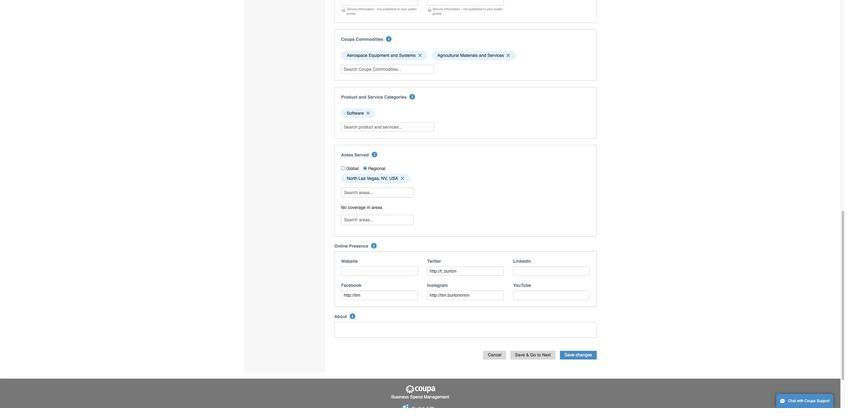 Task type: vqa. For each thing, say whether or not it's contained in the screenshot.
in
yes



Task type: describe. For each thing, give the bounding box(es) containing it.
online
[[334, 244, 348, 249]]

selected list box for product and service categories
[[339, 107, 592, 120]]

business spend management
[[391, 395, 449, 400]]

product and service categories
[[341, 95, 407, 100]]

equipment
[[369, 53, 389, 58]]

your for duns text box
[[487, 7, 493, 11]]

areas served
[[341, 153, 369, 158]]

management
[[424, 395, 449, 400]]

save for save changes
[[565, 353, 574, 358]]

service
[[368, 95, 383, 100]]

nv,
[[381, 176, 388, 181]]

profile for the tax id text field
[[347, 12, 356, 15]]

public for the tax id text field
[[408, 7, 417, 11]]

with
[[797, 399, 804, 404]]

About text field
[[334, 322, 597, 338]]

secure for duns text box
[[433, 7, 443, 11]]

regional
[[368, 166, 385, 171]]

Search product and services... field
[[341, 123, 434, 132]]

additional information image for commodities
[[386, 36, 392, 42]]

aerospace equipment and systems
[[347, 53, 416, 58]]

linkedin
[[513, 259, 531, 264]]

not for the tax id text field
[[377, 7, 382, 11]]

next
[[542, 353, 551, 358]]

information for the tax id text field
[[358, 7, 374, 11]]

to for duns text box
[[483, 7, 486, 11]]

save changes button
[[560, 351, 597, 360]]

secure for the tax id text field
[[347, 7, 357, 11]]

commodities
[[356, 37, 383, 42]]

north las vegas, nv, usa option
[[341, 174, 410, 183]]

services
[[487, 53, 504, 58]]

YouTube text field
[[513, 291, 590, 300]]

about
[[334, 314, 347, 319]]

secure information - not published to your public profile for the tax id text field
[[347, 7, 417, 15]]

instagram
[[427, 283, 448, 288]]

spend
[[410, 395, 423, 400]]

Tax ID text field
[[341, 0, 418, 6]]

software
[[347, 111, 364, 116]]

- for duns text box
[[461, 7, 462, 11]]

twitter
[[427, 259, 441, 264]]

systems
[[399, 53, 416, 58]]

published for duns text box
[[468, 7, 482, 11]]

save changes
[[565, 353, 592, 358]]

software option
[[341, 109, 376, 118]]

agricultural materials and services
[[437, 53, 504, 58]]

product
[[341, 95, 357, 100]]

website
[[341, 259, 358, 264]]

and for equipment
[[391, 53, 398, 58]]

business
[[391, 395, 409, 400]]

coupa commodities
[[341, 37, 383, 42]]

save for save & go to next
[[515, 353, 525, 358]]

youtube
[[513, 283, 531, 288]]

chat with coupa support button
[[776, 394, 833, 409]]

facebook
[[341, 283, 361, 288]]

not for duns text box
[[463, 7, 468, 11]]

presence
[[349, 244, 368, 249]]

Instagram text field
[[427, 291, 504, 300]]

DUNS text field
[[427, 0, 504, 6]]

agricultural materials and services option
[[432, 51, 516, 60]]

in
[[367, 205, 370, 210]]

public for duns text box
[[494, 7, 503, 11]]

materials
[[460, 53, 478, 58]]

chat with coupa support
[[788, 399, 830, 404]]



Task type: locate. For each thing, give the bounding box(es) containing it.
coupa supplier portal image
[[405, 385, 436, 394]]

to for the tax id text field
[[397, 7, 400, 11]]

to down duns text box
[[483, 7, 486, 11]]

2 horizontal spatial and
[[479, 53, 486, 58]]

to right "go"
[[537, 353, 541, 358]]

coupa
[[341, 37, 355, 42], [805, 399, 816, 404]]

1 horizontal spatial secure information - not published to your public profile
[[433, 7, 503, 15]]

- down the tax id text field
[[375, 7, 376, 11]]

usa
[[389, 176, 398, 181]]

Search areas... text field
[[342, 188, 413, 198]]

no coverage in areas
[[341, 205, 382, 210]]

Website text field
[[341, 267, 418, 276]]

2 public from the left
[[494, 7, 503, 11]]

chat
[[788, 399, 796, 404]]

and for materials
[[479, 53, 486, 58]]

1 vertical spatial additional information image
[[371, 243, 377, 249]]

0 vertical spatial coupa
[[341, 37, 355, 42]]

-
[[375, 7, 376, 11], [461, 7, 462, 11]]

1 horizontal spatial save
[[565, 353, 574, 358]]

2 information from the left
[[444, 7, 460, 11]]

cancel
[[488, 353, 501, 358]]

save & go to next
[[515, 353, 551, 358]]

profile for duns text box
[[433, 12, 442, 15]]

0 horizontal spatial secure information - not published to your public profile
[[347, 7, 417, 15]]

changes
[[576, 353, 592, 358]]

2 secure from the left
[[433, 7, 443, 11]]

save inside button
[[565, 353, 574, 358]]

not down duns text box
[[463, 7, 468, 11]]

secure down the tax id text field
[[347, 7, 357, 11]]

2 your from the left
[[487, 7, 493, 11]]

Facebook text field
[[341, 291, 418, 300]]

published for the tax id text field
[[382, 7, 396, 11]]

coupa right with
[[805, 399, 816, 404]]

and left service
[[359, 95, 366, 100]]

aerospace equipment and systems option
[[341, 51, 427, 60]]

1 save from the left
[[515, 353, 525, 358]]

1 selected list box from the top
[[339, 49, 592, 62]]

selected list box containing software
[[339, 107, 592, 120]]

selected list box containing aerospace equipment and systems
[[339, 49, 592, 62]]

0 horizontal spatial coupa
[[341, 37, 355, 42]]

profile
[[347, 12, 356, 15], [433, 12, 442, 15]]

information
[[358, 7, 374, 11], [444, 7, 460, 11]]

1 horizontal spatial your
[[487, 7, 493, 11]]

cancel link
[[483, 351, 506, 360]]

areas
[[341, 153, 353, 158]]

additional information image up "aerospace equipment and systems" option in the top of the page
[[386, 36, 392, 42]]

2 horizontal spatial additional information image
[[386, 36, 392, 42]]

not
[[377, 7, 382, 11], [463, 7, 468, 11]]

1 secure from the left
[[347, 7, 357, 11]]

1 horizontal spatial profile
[[433, 12, 442, 15]]

0 horizontal spatial to
[[397, 7, 400, 11]]

areas
[[371, 205, 382, 210]]

None radio
[[341, 167, 345, 171]]

0 horizontal spatial additional information image
[[372, 152, 377, 158]]

published down the tax id text field
[[382, 7, 396, 11]]

0 horizontal spatial save
[[515, 353, 525, 358]]

vegas,
[[367, 176, 380, 181]]

1 horizontal spatial to
[[483, 7, 486, 11]]

1 horizontal spatial published
[[468, 7, 482, 11]]

0 vertical spatial selected list box
[[339, 49, 592, 62]]

categories
[[384, 95, 407, 100]]

additional information image right presence
[[371, 243, 377, 249]]

and left systems
[[391, 53, 398, 58]]

and
[[391, 53, 398, 58], [479, 53, 486, 58], [359, 95, 366, 100]]

0 horizontal spatial secure
[[347, 7, 357, 11]]

to inside button
[[537, 353, 541, 358]]

no
[[341, 205, 347, 210]]

public
[[408, 7, 417, 11], [494, 7, 503, 11]]

secure down duns text box
[[433, 7, 443, 11]]

1 horizontal spatial additional information image
[[410, 94, 415, 100]]

2 vertical spatial additional information image
[[350, 314, 355, 319]]

save
[[515, 353, 525, 358], [565, 353, 574, 358]]

0 horizontal spatial your
[[401, 7, 407, 11]]

selected areas list box
[[339, 172, 592, 185]]

0 horizontal spatial additional information image
[[350, 314, 355, 319]]

2 - from the left
[[461, 7, 462, 11]]

2 secure information - not published to your public profile from the left
[[433, 7, 503, 15]]

1 horizontal spatial and
[[391, 53, 398, 58]]

1 horizontal spatial information
[[444, 7, 460, 11]]

selected list box for coupa commodities
[[339, 49, 592, 62]]

and inside option
[[479, 53, 486, 58]]

0 horizontal spatial published
[[382, 7, 396, 11]]

1 horizontal spatial not
[[463, 7, 468, 11]]

coupa up the aerospace
[[341, 37, 355, 42]]

2 selected list box from the top
[[339, 107, 592, 120]]

your down the tax id text field
[[401, 7, 407, 11]]

secure information - not published to your public profile down the tax id text field
[[347, 7, 417, 15]]

Search Coupa Commodities... field
[[341, 65, 434, 74]]

secure information - not published to your public profile for duns text box
[[433, 7, 503, 15]]

1 horizontal spatial public
[[494, 7, 503, 11]]

las
[[359, 176, 366, 181]]

go
[[530, 353, 536, 358]]

1 horizontal spatial -
[[461, 7, 462, 11]]

your down duns text box
[[487, 7, 493, 11]]

None radio
[[363, 167, 367, 171]]

served
[[354, 153, 369, 158]]

0 horizontal spatial not
[[377, 7, 382, 11]]

information for duns text box
[[444, 7, 460, 11]]

2 profile from the left
[[433, 12, 442, 15]]

1 profile from the left
[[347, 12, 356, 15]]

1 secure information - not published to your public profile from the left
[[347, 7, 417, 15]]

- for the tax id text field
[[375, 7, 376, 11]]

save left &
[[515, 353, 525, 358]]

and inside option
[[391, 53, 398, 58]]

to down the tax id text field
[[397, 7, 400, 11]]

0 horizontal spatial information
[[358, 7, 374, 11]]

your
[[401, 7, 407, 11], [487, 7, 493, 11]]

global
[[346, 166, 359, 171]]

profile up coupa commodities
[[347, 12, 356, 15]]

and left services
[[479, 53, 486, 58]]

selected list box
[[339, 49, 592, 62], [339, 107, 592, 120]]

2 save from the left
[[565, 353, 574, 358]]

to
[[397, 7, 400, 11], [483, 7, 486, 11], [537, 353, 541, 358]]

2 horizontal spatial to
[[537, 353, 541, 358]]

additional information image right served
[[372, 152, 377, 158]]

0 horizontal spatial profile
[[347, 12, 356, 15]]

Twitter text field
[[427, 267, 504, 276]]

additional information image right about
[[350, 314, 355, 319]]

your for the tax id text field
[[401, 7, 407, 11]]

0 vertical spatial additional information image
[[410, 94, 415, 100]]

secure
[[347, 7, 357, 11], [433, 7, 443, 11]]

secure information - not published to your public profile down duns text box
[[433, 7, 503, 15]]

additional information image
[[410, 94, 415, 100], [372, 152, 377, 158]]

additional information image for areas served
[[372, 152, 377, 158]]

1 vertical spatial additional information image
[[372, 152, 377, 158]]

not down the tax id text field
[[377, 7, 382, 11]]

1 - from the left
[[375, 7, 376, 11]]

1 horizontal spatial secure
[[433, 7, 443, 11]]

0 horizontal spatial -
[[375, 7, 376, 11]]

additional information image right categories on the left
[[410, 94, 415, 100]]

0 horizontal spatial and
[[359, 95, 366, 100]]

save & go to next button
[[510, 351, 556, 360]]

Search areas... text field
[[342, 215, 413, 225]]

save inside button
[[515, 353, 525, 358]]

1 horizontal spatial additional information image
[[371, 243, 377, 249]]

1 not from the left
[[377, 7, 382, 11]]

0 horizontal spatial public
[[408, 7, 417, 11]]

published down duns text box
[[468, 7, 482, 11]]

additional information image for presence
[[371, 243, 377, 249]]

2 not from the left
[[463, 7, 468, 11]]

- down duns text box
[[461, 7, 462, 11]]

published
[[382, 7, 396, 11], [468, 7, 482, 11]]

agricultural
[[437, 53, 459, 58]]

support
[[817, 399, 830, 404]]

1 vertical spatial selected list box
[[339, 107, 592, 120]]

2 published from the left
[[468, 7, 482, 11]]

coupa inside button
[[805, 399, 816, 404]]

additional information image
[[386, 36, 392, 42], [371, 243, 377, 249], [350, 314, 355, 319]]

secure information - not published to your public profile
[[347, 7, 417, 15], [433, 7, 503, 15]]

aerospace
[[347, 53, 367, 58]]

LinkedIn text field
[[513, 267, 590, 276]]

1 vertical spatial coupa
[[805, 399, 816, 404]]

1 information from the left
[[358, 7, 374, 11]]

0 vertical spatial additional information image
[[386, 36, 392, 42]]

coverage
[[348, 205, 366, 210]]

information down duns text box
[[444, 7, 460, 11]]

1 your from the left
[[401, 7, 407, 11]]

1 public from the left
[[408, 7, 417, 11]]

additional information image for product and service categories
[[410, 94, 415, 100]]

information down the tax id text field
[[358, 7, 374, 11]]

profile down duns text box
[[433, 12, 442, 15]]

online presence
[[334, 244, 368, 249]]

&
[[526, 353, 529, 358]]

1 published from the left
[[382, 7, 396, 11]]

north las vegas, nv, usa
[[347, 176, 398, 181]]

save left changes
[[565, 353, 574, 358]]

north
[[347, 176, 357, 181]]

1 horizontal spatial coupa
[[805, 399, 816, 404]]



